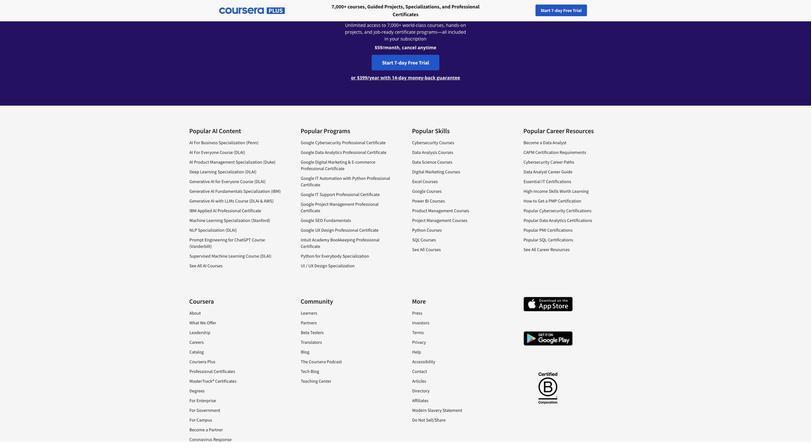 Task type: describe. For each thing, give the bounding box(es) containing it.
0 horizontal spatial all
[[197, 263, 202, 269]]

coursera plus image for unlimited
[[360, 6, 452, 15]]

learning right deep
[[200, 169, 217, 175]]

courses down data science courses 'link'
[[445, 169, 460, 175]]

coursera up tech blog link
[[309, 359, 326, 365]]

contact
[[412, 368, 427, 374]]

pmp
[[549, 198, 557, 204]]

nlp
[[189, 227, 197, 233]]

professional up e-
[[343, 149, 366, 155]]

for for government
[[189, 407, 196, 413]]

engineering
[[205, 237, 227, 243]]

2 horizontal spatial a
[[546, 198, 548, 204]]

government
[[197, 407, 220, 413]]

list for popular programs
[[301, 139, 394, 272]]

digital marketing courses link
[[412, 169, 460, 175]]

see all ai courses
[[189, 263, 223, 269]]

certificate inside google digital marketing & e-commerce professional certificate
[[325, 166, 345, 171]]

python for popular programs
[[301, 253, 315, 259]]

directory
[[412, 388, 430, 394]]

popular for popular cybersecurity certifications
[[524, 208, 539, 214]]

specialization down content
[[219, 140, 245, 146]]

courses down sql courses
[[426, 247, 441, 252]]

for up deep
[[194, 149, 200, 155]]

high-
[[524, 188, 534, 194]]

worth
[[560, 188, 572, 194]]

how to get a pmp certification
[[524, 198, 582, 204]]

0 horizontal spatial see
[[189, 263, 196, 269]]

paths
[[564, 159, 575, 165]]

2 sql from the left
[[540, 237, 547, 243]]

for enterprise
[[189, 398, 216, 404]]

learning right worth
[[573, 188, 589, 194]]

to inside unlimited access to 7,000+ world-class courses, hands-on projects, and job-ready certificate programs—all included in your subscription
[[382, 22, 386, 28]]

courses down python courses link
[[421, 237, 436, 243]]

for for enterprise
[[189, 398, 196, 404]]

generative ai for everyone course (dlai)
[[189, 179, 266, 184]]

deep learning specialization (dlai)
[[189, 169, 257, 175]]

1 vertical spatial everyone
[[222, 179, 239, 184]]

career down capm certification requirements
[[551, 159, 563, 165]]

popular for popular sql certifications
[[524, 237, 539, 243]]

courses down product management courses
[[453, 217, 468, 223]]

data up the pmi
[[540, 217, 548, 223]]

google data analytics professional certificate link
[[301, 149, 387, 155]]

2 horizontal spatial for
[[315, 253, 321, 259]]

data left science
[[412, 159, 421, 165]]

professional down llms
[[218, 208, 241, 214]]

7- for the start 7-day free trial button to the bottom
[[395, 59, 399, 66]]

management up deep learning specialization (dlai) link
[[210, 159, 235, 165]]

coursera plus image for 7,000+
[[219, 7, 285, 14]]

1 vertical spatial start 7-day free trial button
[[372, 55, 440, 70]]

1 horizontal spatial start 7-day free trial button
[[536, 5, 587, 16]]

course for chatgpt
[[252, 237, 265, 243]]

press
[[412, 310, 423, 316]]

generative ai fundamentals specialization (ibm)
[[189, 188, 281, 194]]

for for everyone
[[215, 179, 221, 184]]

see all courses
[[412, 247, 441, 252]]

unlimited
[[345, 22, 366, 28]]

coursera for coursera plus
[[189, 359, 206, 365]]

0 horizontal spatial &
[[260, 198, 263, 204]]

specializations,
[[406, 3, 441, 10]]

affiliates link
[[412, 398, 429, 404]]

specialization down ibm applied ai professional certificate link
[[224, 217, 250, 223]]

google for google it support professional certificate
[[301, 192, 314, 197]]

popular cybersecurity certifications
[[524, 208, 592, 214]]

google ux design professional certificate link
[[301, 227, 379, 233]]

google seo fundamentals link
[[301, 217, 351, 223]]

teaching
[[301, 378, 318, 384]]

specialization up engineering on the bottom left
[[198, 227, 225, 233]]

sql courses
[[412, 237, 436, 243]]

with for python
[[343, 175, 351, 181]]

professional up mastertrack®
[[189, 368, 213, 374]]

google it support professional certificate
[[301, 192, 380, 197]]

list for popular ai content
[[189, 139, 282, 272]]

0 horizontal spatial skills
[[435, 127, 450, 135]]

popular for popular ai content
[[189, 127, 211, 135]]

data down popular programs
[[315, 149, 324, 155]]

google cybersecurity professional certificate
[[301, 140, 386, 146]]

applied
[[198, 208, 212, 214]]

specialization down "intuit academy bookkeeping professional certificate" link
[[343, 253, 369, 259]]

2 vertical spatial day
[[399, 75, 407, 81]]

tech blog
[[301, 368, 319, 374]]

e-
[[352, 159, 356, 165]]

learning up nlp specialization (dlai) "link"
[[206, 217, 223, 223]]

trial for the start 7-day free trial button to the bottom
[[419, 59, 429, 66]]

/
[[306, 263, 308, 269]]

python courses link
[[412, 227, 442, 233]]

what
[[189, 320, 199, 326]]

courses up power bi courses link
[[427, 188, 442, 194]]

certificates for professional certificates
[[214, 368, 235, 374]]

popular for popular skills
[[412, 127, 434, 135]]

data up capm certification requirements
[[543, 140, 552, 146]]

everybody
[[322, 253, 342, 259]]

it for popular programs
[[315, 192, 319, 197]]

courses up project management courses link
[[454, 208, 469, 214]]

enterprise
[[197, 398, 216, 404]]

careers
[[189, 339, 204, 345]]

fundamentals for seo
[[324, 217, 351, 223]]

google for google project management professional certificate
[[301, 201, 314, 207]]

data left the analysis
[[412, 149, 421, 155]]

mastertrack® certificates link
[[189, 378, 237, 384]]

0 horizontal spatial blog
[[301, 349, 309, 355]]

nlp specialization (dlai) link
[[189, 227, 237, 233]]

investors link
[[412, 320, 430, 326]]

download on the app store image
[[524, 297, 573, 311]]

certificates for mastertrack® certificates
[[215, 378, 237, 384]]

course for llms
[[235, 198, 248, 204]]

google seo fundamentals
[[301, 217, 351, 223]]

modern slavery statement
[[412, 407, 463, 413]]

cybersecurity down popular programs
[[315, 140, 341, 146]]

generative for generative ai with llms course (dlai & aws)
[[189, 198, 210, 204]]

data analysis courses link
[[412, 149, 454, 155]]

1 vertical spatial certification
[[558, 198, 582, 204]]

career up become a data analyst at the top right of page
[[547, 127, 565, 135]]

courses down cybersecurity courses
[[438, 149, 454, 155]]

courses down the project management courses
[[427, 227, 442, 233]]

course down chatgpt at bottom
[[246, 253, 259, 259]]

certificate for intuit academy bookkeeping professional certificate
[[301, 243, 320, 249]]

do not sell/share
[[412, 417, 446, 423]]

see all courses link
[[412, 247, 441, 252]]

automation
[[320, 175, 342, 181]]

center
[[319, 378, 331, 384]]

income
[[534, 188, 548, 194]]

programs—all
[[417, 29, 447, 35]]

generative for generative ai for everyone course (dlai)
[[189, 179, 210, 184]]

coursera plus
[[189, 359, 215, 365]]

intuit academy bookkeeping professional certificate
[[301, 237, 380, 249]]

popular for popular data analytics certifications
[[524, 217, 539, 223]]

become a data analyst link
[[524, 140, 567, 146]]

1 vertical spatial marketing
[[426, 169, 444, 175]]

courses up digital marketing courses
[[438, 159, 453, 165]]

on
[[461, 22, 466, 28]]

all for popular career resources
[[532, 247, 537, 252]]

excel courses
[[412, 179, 438, 184]]

google ux design professional certificate
[[301, 227, 379, 233]]

google for google courses
[[412, 188, 426, 194]]

cybersecurity down how to get a pmp certification link
[[540, 208, 566, 214]]

$59
[[375, 44, 383, 51]]

terms link
[[412, 330, 424, 335]]

python for everybody specialization
[[301, 253, 369, 259]]

ai product management specialization (duke)
[[189, 159, 276, 165]]

become for become a data analyst
[[524, 140, 539, 146]]

1 sql from the left
[[412, 237, 420, 243]]

courses up google courses link
[[423, 179, 438, 184]]

courses up product management courses link
[[430, 198, 445, 204]]

included
[[448, 29, 466, 35]]

$399
[[357, 75, 368, 81]]

learning down prompt engineering for chatgpt course (vanderbilt) link
[[228, 253, 245, 259]]

partners link
[[301, 320, 317, 326]]

become for become a partner
[[189, 427, 205, 433]]

for enterprise link
[[189, 398, 216, 404]]

popular data analytics certifications
[[524, 217, 593, 223]]

course down 'ai for business specialization (penn)'
[[220, 149, 233, 155]]

for campus
[[189, 417, 212, 423]]

bookkeeping
[[330, 237, 355, 243]]

what we offer link
[[189, 320, 216, 326]]

for left business
[[194, 140, 200, 146]]

certifications for popular sql certifications
[[548, 237, 574, 243]]

list for popular skills
[[412, 139, 505, 256]]

fundamentals for ai
[[215, 188, 243, 194]]

to inside list
[[533, 198, 537, 204]]

essential it certifications link
[[524, 179, 572, 184]]

professional inside intuit academy bookkeeping professional certificate
[[356, 237, 380, 243]]

certificate for ibm applied ai professional certificate
[[242, 208, 261, 214]]

sell/share
[[426, 417, 446, 423]]

catalog
[[189, 349, 204, 355]]

how
[[524, 198, 533, 204]]

certificate for google data analytics professional certificate
[[367, 149, 387, 155]]

0 vertical spatial resources
[[566, 127, 594, 135]]

it inside google it automation with python professional certificate
[[315, 175, 319, 181]]

the
[[301, 359, 308, 365]]

science
[[422, 159, 437, 165]]

professional inside google project management professional certificate
[[355, 201, 379, 207]]

0 horizontal spatial product
[[194, 159, 209, 165]]

do
[[412, 417, 418, 423]]

the coursera podcast link
[[301, 359, 342, 365]]

popular data analytics certifications link
[[524, 217, 593, 223]]

google for google seo fundamentals
[[301, 217, 314, 223]]

specialization up (dlai
[[243, 188, 270, 194]]

it for popular career resources
[[542, 179, 545, 184]]

data up essential
[[524, 169, 533, 175]]

free for the start 7-day free trial button to the bottom
[[408, 59, 418, 66]]

popular programs
[[301, 127, 351, 135]]

subscription
[[401, 36, 427, 42]]

(ibm)
[[271, 188, 281, 194]]

professional certificates link
[[189, 368, 235, 374]]

certifications for essential it certifications
[[546, 179, 572, 184]]

day for the right the start 7-day free trial button
[[556, 7, 563, 13]]

google project management professional certificate link
[[301, 201, 379, 214]]

high-income skills worth learning link
[[524, 188, 589, 194]]

1 vertical spatial machine
[[212, 253, 228, 259]]

mastertrack®
[[189, 378, 214, 384]]

list for coursera
[[189, 310, 282, 442]]

and inside unlimited access to 7,000+ world-class courses, hands-on projects, and job-ready certificate programs—all included in your subscription
[[365, 29, 373, 35]]



Task type: locate. For each thing, give the bounding box(es) containing it.
see for popular career resources
[[524, 247, 531, 252]]

sql down the pmi
[[540, 237, 547, 243]]

certificates
[[393, 11, 419, 18], [214, 368, 235, 374], [215, 378, 237, 384]]

statement
[[443, 407, 463, 413]]

career down cybersecurity career paths on the top right of the page
[[548, 169, 561, 175]]

a for data
[[540, 140, 542, 146]]

google project management professional certificate
[[301, 201, 379, 214]]

google for google data analytics professional certificate
[[301, 149, 314, 155]]

management down product management courses link
[[427, 217, 452, 223]]

for
[[194, 140, 200, 146], [194, 149, 200, 155], [189, 398, 196, 404], [189, 407, 196, 413], [189, 417, 196, 423]]

product down 'power'
[[412, 208, 428, 214]]

certificate inside google it automation with python professional certificate
[[301, 182, 320, 188]]

excel courses link
[[412, 179, 438, 184]]

partners
[[301, 320, 317, 326]]

2 horizontal spatial python
[[412, 227, 426, 233]]

& left aws)
[[260, 198, 263, 204]]

google for google it automation with python professional certificate
[[301, 175, 314, 181]]

unlimited access to 7,000+ world-class courses, hands-on projects, and job-ready certificate programs—all included in your subscription
[[345, 22, 466, 42]]

certificates up world- at the top of page
[[393, 11, 419, 18]]

cybersecurity courses
[[412, 140, 454, 146]]

beta testers
[[301, 330, 324, 335]]

0 horizontal spatial trial
[[419, 59, 429, 66]]

ai for everyone course (dlai) link
[[189, 149, 245, 155]]

fundamentals up google ux design professional certificate "link" in the bottom of the page
[[324, 217, 351, 223]]

a right get
[[546, 198, 548, 204]]

ui
[[301, 263, 305, 269]]

footer containing popular ai content
[[0, 100, 812, 442]]

certifications down popular pmi certifications on the right of page
[[548, 237, 574, 243]]

1 horizontal spatial a
[[540, 140, 542, 146]]

cancel
[[402, 44, 417, 51]]

2 generative from the top
[[189, 188, 210, 194]]

python for everybody specialization link
[[301, 253, 369, 259]]

0 horizontal spatial machine
[[189, 217, 205, 223]]

coursera down catalog 'link'
[[189, 359, 206, 365]]

prompt engineering for chatgpt course (vanderbilt)
[[189, 237, 265, 249]]

popular up business
[[189, 127, 211, 135]]

coursera plus image
[[360, 6, 452, 15], [219, 7, 285, 14]]

1 vertical spatial for
[[228, 237, 234, 243]]

courses, inside 7,000+ courses, guided projects, specializations, and professional certificates
[[348, 3, 367, 10]]

skills up pmp
[[549, 188, 559, 194]]

deep
[[189, 169, 199, 175]]

translators
[[301, 339, 322, 345]]

offer
[[207, 320, 216, 326]]

0 horizontal spatial and
[[365, 29, 373, 35]]

trial
[[573, 7, 582, 13], [419, 59, 429, 66]]

nlp specialization (dlai)
[[189, 227, 237, 233]]

generative ai with llms course (dlai & aws) link
[[189, 198, 274, 204]]

professional inside google digital marketing & e-commerce professional certificate
[[301, 166, 324, 171]]

specialization down ai product management specialization (duke) link in the top of the page
[[218, 169, 244, 175]]

courses, inside unlimited access to 7,000+ world-class courses, hands-on projects, and job-ready certificate programs—all included in your subscription
[[428, 22, 445, 28]]

1 vertical spatial resources
[[551, 247, 570, 252]]

with left llms
[[215, 198, 224, 204]]

0 vertical spatial free
[[564, 7, 572, 13]]

list containing ai for business specialization (penn)
[[189, 139, 282, 272]]

1 horizontal spatial fundamentals
[[324, 217, 351, 223]]

ux
[[315, 227, 320, 233], [308, 263, 314, 269]]

analytics
[[325, 149, 342, 155], [549, 217, 567, 223]]

world-
[[403, 22, 416, 28]]

popular left programs
[[301, 127, 323, 135]]

sql up see all courses
[[412, 237, 420, 243]]

for down deep learning specialization (dlai) link
[[215, 179, 221, 184]]

google digital marketing & e-commerce professional certificate link
[[301, 159, 376, 171]]

design down google seo fundamentals link
[[321, 227, 334, 233]]

0 horizontal spatial project
[[315, 201, 329, 207]]

for down degrees on the bottom left of the page
[[189, 398, 196, 404]]

1 vertical spatial trial
[[419, 59, 429, 66]]

1 vertical spatial ux
[[308, 263, 314, 269]]

list containing press
[[412, 310, 505, 427]]

digital up automation
[[315, 159, 327, 165]]

back
[[425, 75, 436, 81]]

it left automation
[[315, 175, 319, 181]]

ai for business specialization (penn) link
[[189, 140, 259, 146]]

machine learning specialization (stanford) link
[[189, 217, 270, 223]]

certification down worth
[[558, 198, 582, 204]]

list containing become a data analyst
[[524, 139, 617, 256]]

1 horizontal spatial analytics
[[549, 217, 567, 223]]

professional certificates
[[189, 368, 235, 374]]

excel
[[412, 179, 422, 184]]

(stanford)
[[251, 217, 270, 223]]

for government link
[[189, 407, 220, 413]]

0 vertical spatial day
[[556, 7, 563, 13]]

2 horizontal spatial all
[[532, 247, 537, 252]]

list
[[189, 139, 282, 272], [301, 139, 394, 272], [412, 139, 505, 256], [524, 139, 617, 256], [189, 310, 282, 442], [301, 310, 394, 388], [412, 310, 505, 427]]

1 vertical spatial with
[[343, 175, 351, 181]]

0 vertical spatial project
[[315, 201, 329, 207]]

help
[[412, 349, 421, 355]]

1 horizontal spatial become
[[524, 140, 539, 146]]

0 horizontal spatial to
[[382, 22, 386, 28]]

analyst up essential it certifications link
[[534, 169, 547, 175]]

a
[[540, 140, 542, 146], [546, 198, 548, 204], [206, 427, 208, 433]]

become a partner link
[[189, 427, 223, 433]]

1 vertical spatial start 7-day free trial
[[382, 59, 429, 66]]

0 vertical spatial fundamentals
[[215, 188, 243, 194]]

0 vertical spatial and
[[442, 3, 451, 10]]

0 vertical spatial digital
[[315, 159, 327, 165]]

list for community
[[301, 310, 394, 388]]

1 generative from the top
[[189, 179, 210, 184]]

certifications down popular cybersecurity certifications link
[[567, 217, 593, 223]]

popular
[[189, 127, 211, 135], [301, 127, 323, 135], [412, 127, 434, 135], [524, 127, 546, 135], [524, 208, 539, 214], [524, 217, 539, 223], [524, 227, 539, 233], [524, 237, 539, 243]]

popular for popular pmi certifications
[[524, 227, 539, 233]]

professional down google it automation with python professional certificate
[[336, 192, 360, 197]]

popular down "how"
[[524, 208, 539, 214]]

get
[[538, 198, 545, 204]]

bi
[[425, 198, 429, 204]]

1 horizontal spatial skills
[[549, 188, 559, 194]]

0 vertical spatial product
[[194, 159, 209, 165]]

generative ai with llms course (dlai & aws)
[[189, 198, 274, 204]]

day for the start 7-day free trial button to the bottom
[[399, 59, 407, 66]]

certificate inside intuit academy bookkeeping professional certificate
[[301, 243, 320, 249]]

it up income
[[542, 179, 545, 184]]

all for popular skills
[[420, 247, 425, 252]]

google cybersecurity professional certificate link
[[301, 140, 386, 146]]

guide
[[562, 169, 573, 175]]

project up python courses link
[[412, 217, 426, 223]]

a left "partner"
[[206, 427, 208, 433]]

1 horizontal spatial project
[[412, 217, 426, 223]]

list containing cybersecurity courses
[[412, 139, 505, 256]]

1 horizontal spatial for
[[228, 237, 234, 243]]

analytics for professional
[[325, 149, 342, 155]]

blog up the
[[301, 349, 309, 355]]

0 vertical spatial start
[[541, 7, 551, 13]]

ui / ux design specialization
[[301, 263, 355, 269]]

management up project management courses link
[[428, 208, 453, 214]]

0 horizontal spatial analyst
[[534, 169, 547, 175]]

data science courses link
[[412, 159, 453, 165]]

2 horizontal spatial see
[[524, 247, 531, 252]]

cybersecurity up the analysis
[[412, 140, 438, 146]]

blog right tech
[[311, 368, 319, 374]]

aws)
[[264, 198, 274, 204]]

with left 14-
[[381, 75, 391, 81]]

1 horizontal spatial digital
[[412, 169, 425, 175]]

0 horizontal spatial start 7-day free trial
[[382, 59, 429, 66]]

certificate for google ux design professional certificate
[[359, 227, 379, 233]]

resources inside list
[[551, 247, 570, 252]]

a for partner
[[206, 427, 208, 433]]

1 horizontal spatial machine
[[212, 253, 228, 259]]

2 vertical spatial generative
[[189, 198, 210, 204]]

marketing down google data analytics professional certificate
[[328, 159, 347, 165]]

google inside google project management professional certificate
[[301, 201, 314, 207]]

or
[[351, 75, 356, 81]]

0 vertical spatial for
[[215, 179, 221, 184]]

project inside google project management professional certificate
[[315, 201, 329, 207]]

1 horizontal spatial start
[[541, 7, 551, 13]]

1 vertical spatial product
[[412, 208, 428, 214]]

0 vertical spatial certificates
[[393, 11, 419, 18]]

course for everyone
[[240, 179, 253, 184]]

courses, left guided
[[348, 3, 367, 10]]

0 horizontal spatial ux
[[308, 263, 314, 269]]

see all career resources
[[524, 247, 570, 252]]

free for the right the start 7-day free trial button
[[564, 7, 572, 13]]

all down sql courses
[[420, 247, 425, 252]]

1 vertical spatial design
[[315, 263, 327, 269]]

analytics for certifications
[[549, 217, 567, 223]]

2 vertical spatial for
[[315, 253, 321, 259]]

digital up excel
[[412, 169, 425, 175]]

design right /
[[315, 263, 327, 269]]

capm certification requirements
[[524, 149, 587, 155]]

become up capm
[[524, 140, 539, 146]]

start for the start 7-day free trial button to the bottom
[[382, 59, 394, 66]]

course inside prompt engineering for chatgpt course (vanderbilt)
[[252, 237, 265, 243]]

1 horizontal spatial see
[[412, 247, 419, 252]]

None search field
[[89, 4, 245, 17]]

0 vertical spatial become
[[524, 140, 539, 146]]

1 vertical spatial generative
[[189, 188, 210, 194]]

popular up cybersecurity courses 'link'
[[412, 127, 434, 135]]

7- for the right the start 7-day free trial button
[[552, 7, 556, 13]]

1 horizontal spatial to
[[533, 198, 537, 204]]

professional down commerce
[[367, 175, 390, 181]]

0 horizontal spatial start 7-day free trial button
[[372, 55, 440, 70]]

fundamentals up llms
[[215, 188, 243, 194]]

for inside prompt engineering for chatgpt course (vanderbilt)
[[228, 237, 234, 243]]

1 horizontal spatial ux
[[315, 227, 320, 233]]

3 generative from the top
[[189, 198, 210, 204]]

to up ready at the left of page
[[382, 22, 386, 28]]

python down e-
[[352, 175, 366, 181]]

certificate for google it support professional certificate
[[360, 192, 380, 197]]

and
[[442, 3, 451, 10], [365, 29, 373, 35]]

cybersecurity down capm
[[524, 159, 550, 165]]

design
[[321, 227, 334, 233], [315, 263, 327, 269]]

1 vertical spatial skills
[[549, 188, 559, 194]]

professional right bookkeeping
[[356, 237, 380, 243]]

see down supervised
[[189, 263, 196, 269]]

google inside google it automation with python professional certificate
[[301, 175, 314, 181]]

0 vertical spatial analyst
[[553, 140, 567, 146]]

course down generative ai fundamentals specialization (ibm) link
[[235, 198, 248, 204]]

logo of certified b corporation image
[[535, 368, 562, 407]]

help link
[[412, 349, 421, 355]]

list containing learners
[[301, 310, 394, 388]]

0 vertical spatial trial
[[573, 7, 582, 13]]

certifications for popular cybersecurity certifications
[[567, 208, 592, 214]]

more
[[412, 297, 426, 305]]

1 horizontal spatial all
[[420, 247, 425, 252]]

start for the right the start 7-day free trial button
[[541, 7, 551, 13]]

certifications for popular pmi certifications
[[548, 227, 573, 233]]

and up the hands-
[[442, 3, 451, 10]]

class
[[416, 22, 427, 28]]

professional inside google it automation with python professional certificate
[[367, 175, 390, 181]]

1 horizontal spatial and
[[442, 3, 451, 10]]

anytime
[[418, 44, 437, 51]]

with for 14-
[[381, 75, 391, 81]]

for up the for campus link
[[189, 407, 196, 413]]

1 horizontal spatial start 7-day free trial
[[541, 7, 582, 13]]

prompt engineering for chatgpt course (vanderbilt) link
[[189, 237, 265, 249]]

professional up bookkeeping
[[335, 227, 358, 233]]

1 horizontal spatial courses,
[[428, 22, 445, 28]]

python for popular skills
[[412, 227, 426, 233]]

0 horizontal spatial for
[[215, 179, 221, 184]]

courses, up programs—all
[[428, 22, 445, 28]]

0 vertical spatial generative
[[189, 179, 210, 184]]

analytics down popular cybersecurity certifications on the top right of the page
[[549, 217, 567, 223]]

trial for the right the start 7-day free trial button
[[573, 7, 582, 13]]

certificate for google project management professional certificate
[[301, 208, 320, 214]]

certificate inside google project management professional certificate
[[301, 208, 320, 214]]

become down the for campus link
[[189, 427, 205, 433]]

0 vertical spatial a
[[540, 140, 542, 146]]

1 vertical spatial to
[[533, 198, 537, 204]]

course
[[220, 149, 233, 155], [240, 179, 253, 184], [235, 198, 248, 204], [252, 237, 265, 243], [246, 253, 259, 259]]

7,000+ inside unlimited access to 7,000+ world-class courses, hands-on projects, and job-ready certificate programs—all included in your subscription
[[388, 22, 402, 28]]

1 vertical spatial python
[[412, 227, 426, 233]]

digital inside google digital marketing & e-commerce professional certificate
[[315, 159, 327, 165]]

7,000+ inside 7,000+ courses, guided projects, specializations, and professional certificates
[[332, 3, 347, 10]]

coursera
[[189, 297, 214, 305], [189, 359, 206, 365], [309, 359, 326, 365]]

google digital marketing & e-commerce professional certificate
[[301, 159, 376, 171]]

or $399 /year with 14-day money-back guarantee
[[351, 75, 461, 81]]

0 vertical spatial &
[[348, 159, 351, 165]]

professional up automation
[[301, 166, 324, 171]]

1 vertical spatial certificates
[[214, 368, 235, 374]]

google for google digital marketing & e-commerce professional certificate
[[301, 159, 314, 165]]

0 vertical spatial certification
[[536, 149, 559, 155]]

1 vertical spatial fundamentals
[[324, 217, 351, 223]]

certificates inside 7,000+ courses, guided projects, specializations, and professional certificates
[[393, 11, 419, 18]]

skills inside list
[[549, 188, 559, 194]]

coursera up about at the bottom of page
[[189, 297, 214, 305]]

0 vertical spatial design
[[321, 227, 334, 233]]

community
[[301, 297, 333, 305]]

for for chatgpt
[[228, 237, 234, 243]]

courses down supervised
[[208, 263, 223, 269]]

popular cybersecurity certifications link
[[524, 208, 592, 214]]

terms
[[412, 330, 424, 335]]

all down popular sql certifications
[[532, 247, 537, 252]]

see down popular sql certifications
[[524, 247, 531, 252]]

for government
[[189, 407, 220, 413]]

professional up google data analytics professional certificate
[[342, 140, 366, 146]]

0 horizontal spatial a
[[206, 427, 208, 433]]

for left campus
[[189, 417, 196, 423]]

see all ai courses link
[[189, 263, 223, 269]]

1 vertical spatial analyst
[[534, 169, 547, 175]]

1 vertical spatial day
[[399, 59, 407, 66]]

with down google digital marketing & e-commerce professional certificate
[[343, 175, 351, 181]]

list for popular career resources
[[524, 139, 617, 256]]

become a data analyst
[[524, 140, 567, 146]]

marketing inside google digital marketing & e-commerce professional certificate
[[328, 159, 347, 165]]

a up capm certification requirements
[[540, 140, 542, 146]]

career down popular sql certifications
[[537, 247, 550, 252]]

popular career resources
[[524, 127, 594, 135]]

0 vertical spatial courses,
[[348, 3, 367, 10]]

and inside 7,000+ courses, guided projects, specializations, and professional certificates
[[442, 3, 451, 10]]

1 horizontal spatial blog
[[311, 368, 319, 374]]

programs
[[324, 127, 351, 135]]

it left the support
[[315, 192, 319, 197]]

for campus link
[[189, 417, 212, 423]]

management inside google project management professional certificate
[[330, 201, 354, 207]]

0 horizontal spatial marketing
[[328, 159, 347, 165]]

generative for generative ai fundamentals specialization (ibm)
[[189, 188, 210, 194]]

0 horizontal spatial analytics
[[325, 149, 342, 155]]

popular skills
[[412, 127, 450, 135]]

python inside google it automation with python professional certificate
[[352, 175, 366, 181]]

footer
[[0, 100, 812, 442]]

professional inside 7,000+ courses, guided projects, specializations, and professional certificates
[[452, 3, 480, 10]]

specialization down (penn)
[[236, 159, 262, 165]]

0 vertical spatial skills
[[435, 127, 450, 135]]

0 horizontal spatial with
[[215, 198, 224, 204]]

see all career resources link
[[524, 247, 570, 252]]

list for more
[[412, 310, 505, 427]]

commerce
[[356, 159, 376, 165]]

for
[[215, 179, 221, 184], [228, 237, 234, 243], [315, 253, 321, 259]]

1 vertical spatial free
[[408, 59, 418, 66]]

0 vertical spatial start 7-day free trial
[[541, 7, 582, 13]]

intuit academy bookkeeping professional certificate link
[[301, 237, 380, 249]]

ux down seo on the left of page
[[315, 227, 320, 233]]

see for popular skills
[[412, 247, 419, 252]]

sql
[[412, 237, 420, 243], [540, 237, 547, 243]]

access
[[367, 22, 381, 28]]

1 vertical spatial blog
[[311, 368, 319, 374]]

list containing google cybersecurity professional certificate
[[301, 139, 394, 272]]

get it on google play image
[[524, 331, 573, 346]]

1 vertical spatial project
[[412, 217, 426, 223]]

skills up cybersecurity courses 'link'
[[435, 127, 450, 135]]

coursera for coursera
[[189, 297, 214, 305]]

popular left the pmi
[[524, 227, 539, 233]]

high-income skills worth learning
[[524, 188, 589, 194]]

1 vertical spatial 7,000+
[[388, 22, 402, 28]]

articles link
[[412, 378, 426, 384]]

investors
[[412, 320, 430, 326]]

list containing about
[[189, 310, 282, 442]]

certificates down the professional certificates
[[215, 378, 237, 384]]

power bi courses
[[412, 198, 445, 204]]

courses up data analysis courses link
[[439, 140, 454, 146]]

1 horizontal spatial product
[[412, 208, 428, 214]]

google for google ux design professional certificate
[[301, 227, 314, 233]]

1 horizontal spatial free
[[564, 7, 572, 13]]

llms
[[225, 198, 234, 204]]

about link
[[189, 310, 201, 316]]

learners
[[301, 310, 317, 316]]

power
[[412, 198, 424, 204]]

7,000+ up unlimited
[[332, 3, 347, 10]]

google for google cybersecurity professional certificate
[[301, 140, 314, 146]]

certificates up mastertrack® certificates link
[[214, 368, 235, 374]]

0 vertical spatial 7-
[[552, 7, 556, 13]]

0 horizontal spatial everyone
[[201, 149, 219, 155]]

course right chatgpt at bottom
[[252, 237, 265, 243]]

0 horizontal spatial coursera plus image
[[219, 7, 285, 14]]

start 7-day free trial for the start 7-day free trial button to the bottom
[[382, 59, 429, 66]]

popular for popular programs
[[301, 127, 323, 135]]

0 horizontal spatial 7-
[[395, 59, 399, 66]]

guided
[[368, 3, 384, 10]]

deep learning specialization (dlai) link
[[189, 169, 257, 175]]

2 vertical spatial with
[[215, 198, 224, 204]]

0 horizontal spatial sql
[[412, 237, 420, 243]]

analyst up capm certification requirements link
[[553, 140, 567, 146]]

& inside google digital marketing & e-commerce professional certificate
[[348, 159, 351, 165]]

popular for popular career resources
[[524, 127, 546, 135]]

teaching center
[[301, 378, 331, 384]]

2 horizontal spatial with
[[381, 75, 391, 81]]

for for campus
[[189, 417, 196, 423]]

product up deep
[[194, 159, 209, 165]]

list item
[[189, 436, 282, 442]]

with inside google it automation with python professional certificate
[[343, 175, 351, 181]]

1 vertical spatial start
[[382, 59, 394, 66]]

start 7-day free trial for the right the start 7-day free trial button
[[541, 7, 582, 13]]

0 vertical spatial machine
[[189, 217, 205, 223]]

resources up "requirements"
[[566, 127, 594, 135]]

1 horizontal spatial analyst
[[553, 140, 567, 146]]

0 vertical spatial start 7-day free trial button
[[536, 5, 587, 16]]

google inside google digital marketing & e-commerce professional certificate
[[301, 159, 314, 165]]

capm certification requirements link
[[524, 149, 587, 155]]

specialization down python for everybody specialization link
[[328, 263, 355, 269]]

(duke)
[[263, 159, 276, 165]]

1 vertical spatial 7-
[[395, 59, 399, 66]]



Task type: vqa. For each thing, say whether or not it's contained in the screenshot.


